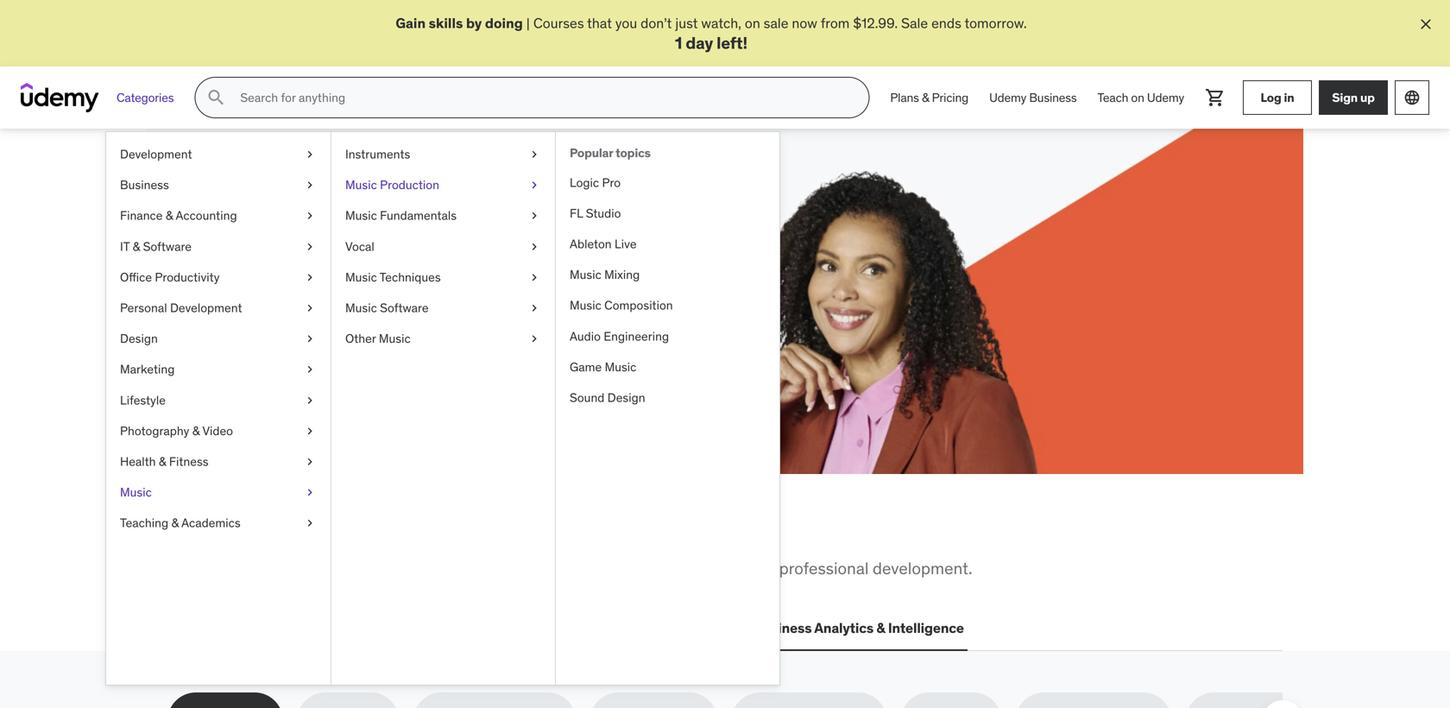 Task type: vqa. For each thing, say whether or not it's contained in the screenshot.
Solving the Bellman Equation with Reinforcement Learning (pt 1)'s Equation
no



Task type: describe. For each thing, give the bounding box(es) containing it.
well-
[[679, 558, 714, 579]]

popular
[[570, 145, 613, 161]]

engineering
[[604, 329, 669, 344]]

xsmall image inside 'development' link
[[303, 146, 317, 163]]

other
[[345, 331, 376, 347]]

left!
[[717, 32, 748, 53]]

fundamentals
[[380, 208, 457, 224]]

it for it certifications
[[310, 619, 322, 637]]

development.
[[873, 558, 973, 579]]

sign up link
[[1320, 80, 1389, 115]]

pro
[[602, 175, 621, 190]]

our
[[524, 558, 548, 579]]

ends for save)
[[324, 301, 354, 318]]

fl studio
[[570, 206, 621, 221]]

music software
[[345, 300, 429, 316]]

journey,
[[466, 281, 514, 299]]

& for accounting
[[166, 208, 173, 224]]

save)
[[295, 239, 364, 274]]

music fundamentals
[[345, 208, 457, 224]]

music inside "game music" link
[[605, 359, 637, 375]]

music mixing
[[570, 267, 640, 283]]

business analytics & intelligence button
[[750, 608, 968, 649]]

teaching & academics
[[120, 515, 241, 531]]

music for music production
[[345, 177, 377, 193]]

finance
[[120, 208, 163, 224]]

plans & pricing
[[891, 90, 969, 105]]

music for music composition
[[570, 298, 602, 313]]

ableton live link
[[556, 229, 780, 260]]

every
[[304, 281, 337, 299]]

music production element
[[555, 132, 780, 685]]

analytics
[[815, 619, 874, 637]]

audio
[[570, 329, 601, 344]]

1
[[675, 32, 683, 53]]

music production link
[[332, 170, 555, 201]]

now
[[792, 14, 818, 32]]

science
[[558, 619, 610, 637]]

& for fitness
[[159, 454, 166, 469]]

for
[[284, 281, 301, 299]]

music mixing link
[[556, 260, 780, 290]]

sign up
[[1333, 90, 1376, 105]]

sale for |
[[902, 14, 929, 32]]

certifications
[[325, 619, 412, 637]]

logic pro
[[570, 175, 621, 190]]

in inside learn, practice, succeed (and save) courses for every skill in your learning journey, starting at $12.99. sale ends tomorrow.
[[368, 281, 379, 299]]

1 vertical spatial skills
[[262, 515, 336, 551]]

accounting
[[176, 208, 237, 224]]

xsmall image for productivity
[[303, 269, 317, 286]]

place
[[553, 515, 624, 551]]

music for music mixing
[[570, 267, 602, 283]]

topics,
[[471, 558, 520, 579]]

topics
[[616, 145, 651, 161]]

music composition
[[570, 298, 673, 313]]

all the skills you need in one place from critical workplace skills to technical topics, our catalog supports well-rounded professional development.
[[168, 515, 973, 579]]

xsmall image for instruments
[[528, 146, 541, 163]]

audio engineering link
[[556, 321, 780, 352]]

up
[[1361, 90, 1376, 105]]

popular topics
[[570, 145, 651, 161]]

logic
[[570, 175, 599, 190]]

skills inside gain skills by doing | courses that you don't just watch, on sale now from $12.99. sale ends tomorrow. 1 day left!
[[429, 14, 463, 32]]

it & software link
[[106, 231, 331, 262]]

sale
[[764, 14, 789, 32]]

music software link
[[332, 293, 555, 324]]

software inside music software link
[[380, 300, 429, 316]]

xsmall image for music software
[[528, 300, 541, 317]]

categories button
[[106, 77, 184, 118]]

learning
[[412, 281, 462, 299]]

from
[[821, 14, 850, 32]]

& for software
[[133, 239, 140, 254]]

productivity
[[155, 270, 220, 285]]

vocal
[[345, 239, 375, 254]]

instruments link
[[332, 139, 555, 170]]

music composition link
[[556, 290, 780, 321]]

you inside all the skills you need in one place from critical workplace skills to technical topics, our catalog supports well-rounded professional development.
[[341, 515, 390, 551]]

game
[[570, 359, 602, 375]]

xsmall image for design
[[303, 331, 317, 347]]

Search for anything text field
[[237, 83, 848, 112]]

office productivity link
[[106, 262, 331, 293]]

need
[[395, 515, 461, 551]]

to
[[382, 558, 397, 579]]

critical
[[209, 558, 259, 579]]

shopping cart with 0 items image
[[1206, 87, 1226, 108]]

photography & video link
[[106, 416, 331, 447]]

courses for (and
[[230, 281, 280, 299]]

studio
[[586, 206, 621, 221]]

it certifications
[[310, 619, 412, 637]]

sound
[[570, 390, 605, 406]]

udemy image
[[21, 83, 99, 112]]

music fundamentals link
[[332, 201, 555, 231]]

other music link
[[332, 324, 555, 354]]

1 horizontal spatial on
[[1132, 90, 1145, 105]]

video
[[202, 423, 233, 439]]

day
[[686, 32, 713, 53]]

professional
[[780, 558, 869, 579]]

health
[[120, 454, 156, 469]]

music techniques link
[[332, 262, 555, 293]]

personal development
[[120, 300, 242, 316]]

music for music fundamentals
[[345, 208, 377, 224]]

it certifications button
[[307, 608, 416, 649]]

udemy business
[[990, 90, 1077, 105]]

development inside personal development link
[[170, 300, 242, 316]]

sale for save)
[[293, 301, 320, 318]]

design link
[[106, 324, 331, 354]]

techniques
[[380, 270, 441, 285]]

0 vertical spatial in
[[1285, 90, 1295, 105]]

$12.99. for save)
[[245, 301, 290, 318]]

xsmall image for vocal
[[528, 238, 541, 255]]

finance & accounting
[[120, 208, 237, 224]]

don't
[[641, 14, 672, 32]]

data science
[[525, 619, 610, 637]]

fitness
[[169, 454, 209, 469]]

other music
[[345, 331, 411, 347]]

business for business
[[120, 177, 169, 193]]

you inside gain skills by doing | courses that you don't just watch, on sale now from $12.99. sale ends tomorrow. 1 day left!
[[616, 14, 638, 32]]

photography
[[120, 423, 189, 439]]

xsmall image for development
[[303, 300, 317, 317]]



Task type: locate. For each thing, give the bounding box(es) containing it.
xsmall image for &
[[303, 454, 317, 470]]

business for business analytics & intelligence
[[754, 619, 812, 637]]

business up finance
[[120, 177, 169, 193]]

music down skill
[[345, 300, 377, 316]]

0 horizontal spatial you
[[341, 515, 390, 551]]

music inside other music "link"
[[379, 331, 411, 347]]

software inside it & software link
[[143, 239, 192, 254]]

1 horizontal spatial ends
[[932, 14, 962, 32]]

ends
[[932, 14, 962, 32], [324, 301, 354, 318]]

& inside 'business analytics & intelligence' button
[[877, 619, 886, 637]]

live
[[615, 236, 637, 252]]

design inside music production element
[[608, 390, 646, 406]]

it left certifications
[[310, 619, 322, 637]]

vocal link
[[332, 231, 555, 262]]

skills up workplace
[[262, 515, 336, 551]]

1 vertical spatial tomorrow.
[[357, 301, 419, 318]]

music down music software
[[379, 331, 411, 347]]

&
[[922, 90, 930, 105], [166, 208, 173, 224], [133, 239, 140, 254], [192, 423, 200, 439], [159, 454, 166, 469], [171, 515, 179, 531], [877, 619, 886, 637]]

business left teach
[[1030, 90, 1077, 105]]

1 horizontal spatial business
[[754, 619, 812, 637]]

office productivity
[[120, 270, 220, 285]]

2 horizontal spatial in
[[1285, 90, 1295, 105]]

finance & accounting link
[[106, 201, 331, 231]]

xsmall image for lifestyle
[[303, 392, 317, 409]]

$12.99. down the for
[[245, 301, 290, 318]]

you right that on the left of the page
[[616, 14, 638, 32]]

1 horizontal spatial software
[[380, 300, 429, 316]]

music techniques
[[345, 270, 441, 285]]

tomorrow. inside gain skills by doing | courses that you don't just watch, on sale now from $12.99. sale ends tomorrow. 1 day left!
[[965, 14, 1027, 32]]

doing
[[485, 14, 523, 32]]

marketing link
[[106, 354, 331, 385]]

xsmall image inside instruments link
[[528, 146, 541, 163]]

courses inside gain skills by doing | courses that you don't just watch, on sale now from $12.99. sale ends tomorrow. 1 day left!
[[534, 14, 584, 32]]

it up the office
[[120, 239, 130, 254]]

1 vertical spatial sale
[[293, 301, 320, 318]]

tomorrow. up udemy business
[[965, 14, 1027, 32]]

xsmall image inside business "link"
[[303, 177, 317, 194]]

1 horizontal spatial $12.99.
[[853, 14, 898, 32]]

1 vertical spatial ends
[[324, 301, 354, 318]]

xsmall image for techniques
[[528, 269, 541, 286]]

1 vertical spatial you
[[341, 515, 390, 551]]

|
[[527, 14, 530, 32]]

xsmall image for music
[[528, 331, 541, 347]]

udemy left shopping cart with 0 items icon
[[1148, 90, 1185, 105]]

0 horizontal spatial tomorrow.
[[357, 301, 419, 318]]

xsmall image for it & software
[[303, 238, 317, 255]]

xsmall image inside personal development link
[[303, 300, 317, 317]]

development
[[120, 147, 192, 162], [170, 300, 242, 316]]

sale inside learn, practice, succeed (and save) courses for every skill in your learning journey, starting at $12.99. sale ends tomorrow.
[[293, 301, 320, 318]]

$12.99. inside learn, practice, succeed (and save) courses for every skill in your learning journey, starting at $12.99. sale ends tomorrow.
[[245, 301, 290, 318]]

music inside music "link"
[[120, 485, 152, 500]]

in right log
[[1285, 90, 1295, 105]]

2 vertical spatial skills
[[342, 558, 379, 579]]

design down game music
[[608, 390, 646, 406]]

music
[[345, 177, 377, 193], [345, 208, 377, 224], [570, 267, 602, 283], [345, 270, 377, 285], [570, 298, 602, 313], [345, 300, 377, 316], [379, 331, 411, 347], [605, 359, 637, 375], [120, 485, 152, 500]]

business inside business "link"
[[120, 177, 169, 193]]

music inside music mixing link
[[570, 267, 602, 283]]

0 vertical spatial software
[[143, 239, 192, 254]]

lifestyle
[[120, 392, 166, 408]]

$12.99. right from
[[853, 14, 898, 32]]

courses up at
[[230, 281, 280, 299]]

sale inside gain skills by doing | courses that you don't just watch, on sale now from $12.99. sale ends tomorrow. 1 day left!
[[902, 14, 929, 32]]

production
[[380, 177, 440, 193]]

& inside finance & accounting link
[[166, 208, 173, 224]]

game music link
[[556, 352, 780, 383]]

0 vertical spatial you
[[616, 14, 638, 32]]

xsmall image for music production
[[528, 177, 541, 194]]

in
[[1285, 90, 1295, 105], [368, 281, 379, 299], [466, 515, 493, 551]]

close image
[[1418, 16, 1435, 33]]

0 vertical spatial design
[[120, 331, 158, 347]]

ends for |
[[932, 14, 962, 32]]

xsmall image inside vocal link
[[528, 238, 541, 255]]

0 horizontal spatial business
[[120, 177, 169, 193]]

practice,
[[324, 204, 442, 240]]

0 horizontal spatial sale
[[293, 301, 320, 318]]

development inside 'development' link
[[120, 147, 192, 162]]

one
[[498, 515, 548, 551]]

ends inside gain skills by doing | courses that you don't just watch, on sale now from $12.99. sale ends tomorrow. 1 day left!
[[932, 14, 962, 32]]

2 udemy from the left
[[1148, 90, 1185, 105]]

tomorrow. inside learn, practice, succeed (and save) courses for every skill in your learning journey, starting at $12.99. sale ends tomorrow.
[[357, 301, 419, 318]]

development down office productivity link
[[170, 300, 242, 316]]

& right finance
[[166, 208, 173, 224]]

music inside music fundamentals link
[[345, 208, 377, 224]]

& right teaching in the bottom of the page
[[171, 515, 179, 531]]

pricing
[[932, 90, 969, 105]]

gain
[[396, 14, 426, 32]]

music for music software
[[345, 300, 377, 316]]

& up the office
[[133, 239, 140, 254]]

music inside music software link
[[345, 300, 377, 316]]

0 vertical spatial on
[[745, 14, 761, 32]]

ends inside learn, practice, succeed (and save) courses for every skill in your learning journey, starting at $12.99. sale ends tomorrow.
[[324, 301, 354, 318]]

xsmall image inside 'health & fitness' link
[[303, 454, 317, 470]]

it inside button
[[310, 619, 322, 637]]

tomorrow. down your at the top
[[357, 301, 419, 318]]

on left sale
[[745, 14, 761, 32]]

1 vertical spatial it
[[310, 619, 322, 637]]

0 horizontal spatial it
[[120, 239, 130, 254]]

choose a language image
[[1404, 89, 1421, 106]]

xsmall image inside marketing 'link'
[[303, 361, 317, 378]]

on right teach
[[1132, 90, 1145, 105]]

0 vertical spatial development
[[120, 147, 192, 162]]

in inside all the skills you need in one place from critical workplace skills to technical topics, our catalog supports well-rounded professional development.
[[466, 515, 493, 551]]

2 vertical spatial business
[[754, 619, 812, 637]]

it & software
[[120, 239, 192, 254]]

xsmall image inside music "link"
[[303, 484, 317, 501]]

xsmall image inside the music production link
[[528, 177, 541, 194]]

tomorrow. for |
[[965, 14, 1027, 32]]

xsmall image for photography & video
[[303, 423, 317, 440]]

sale down every
[[293, 301, 320, 318]]

0 horizontal spatial skills
[[262, 515, 336, 551]]

ends up pricing
[[932, 14, 962, 32]]

0 vertical spatial business
[[1030, 90, 1077, 105]]

0 vertical spatial sale
[[902, 14, 929, 32]]

just
[[676, 14, 698, 32]]

ableton
[[570, 236, 612, 252]]

& for video
[[192, 423, 200, 439]]

learn,
[[230, 204, 319, 240]]

0 horizontal spatial courses
[[230, 281, 280, 299]]

1 horizontal spatial udemy
[[1148, 90, 1185, 105]]

0 horizontal spatial $12.99.
[[245, 301, 290, 318]]

& inside plans & pricing link
[[922, 90, 930, 105]]

watch,
[[702, 14, 742, 32]]

1 vertical spatial development
[[170, 300, 242, 316]]

development down the categories dropdown button
[[120, 147, 192, 162]]

xsmall image inside music software link
[[528, 300, 541, 317]]

0 horizontal spatial udemy
[[990, 90, 1027, 105]]

1 vertical spatial $12.99.
[[245, 301, 290, 318]]

xsmall image inside photography & video link
[[303, 423, 317, 440]]

academics
[[181, 515, 241, 531]]

& right analytics
[[877, 619, 886, 637]]

1 horizontal spatial courses
[[534, 14, 584, 32]]

xsmall image for teaching & academics
[[303, 515, 317, 532]]

(and
[[230, 239, 290, 274]]

1 horizontal spatial in
[[466, 515, 493, 551]]

business analytics & intelligence
[[754, 619, 965, 637]]

xsmall image
[[303, 146, 317, 163], [303, 177, 317, 194], [528, 208, 541, 225], [303, 269, 317, 286], [528, 269, 541, 286], [303, 300, 317, 317], [528, 331, 541, 347], [303, 454, 317, 470], [303, 484, 317, 501]]

that
[[587, 14, 612, 32]]

music down vocal
[[345, 270, 377, 285]]

2 vertical spatial in
[[466, 515, 493, 551]]

xsmall image inside finance & accounting link
[[303, 208, 317, 225]]

xsmall image for fundamentals
[[528, 208, 541, 225]]

in up "topics,"
[[466, 515, 493, 551]]

fl studio link
[[556, 198, 780, 229]]

& inside teaching & academics link
[[171, 515, 179, 531]]

teach
[[1098, 90, 1129, 105]]

1 vertical spatial business
[[120, 177, 169, 193]]

xsmall image inside other music "link"
[[528, 331, 541, 347]]

the
[[213, 515, 257, 551]]

business inside udemy business link
[[1030, 90, 1077, 105]]

log in
[[1261, 90, 1295, 105]]

1 horizontal spatial you
[[616, 14, 638, 32]]

tomorrow. for save)
[[357, 301, 419, 318]]

xsmall image inside music fundamentals link
[[528, 208, 541, 225]]

software down your at the top
[[380, 300, 429, 316]]

on inside gain skills by doing | courses that you don't just watch, on sale now from $12.99. sale ends tomorrow. 1 day left!
[[745, 14, 761, 32]]

skills left to
[[342, 558, 379, 579]]

from
[[168, 558, 205, 579]]

it for it & software
[[120, 239, 130, 254]]

at
[[230, 301, 242, 318]]

personal development link
[[106, 293, 331, 324]]

supports
[[610, 558, 675, 579]]

& right plans
[[922, 90, 930, 105]]

music up vocal
[[345, 208, 377, 224]]

design
[[120, 331, 158, 347], [608, 390, 646, 406]]

all
[[168, 515, 208, 551]]

2 horizontal spatial business
[[1030, 90, 1077, 105]]

& inside photography & video link
[[192, 423, 200, 439]]

1 horizontal spatial design
[[608, 390, 646, 406]]

0 horizontal spatial ends
[[324, 301, 354, 318]]

submit search image
[[206, 87, 227, 108]]

0 horizontal spatial software
[[143, 239, 192, 254]]

xsmall image for finance & accounting
[[303, 208, 317, 225]]

xsmall image for marketing
[[303, 361, 317, 378]]

& inside 'health & fitness' link
[[159, 454, 166, 469]]

$12.99.
[[853, 14, 898, 32], [245, 301, 290, 318]]

1 vertical spatial on
[[1132, 90, 1145, 105]]

software up office productivity
[[143, 239, 192, 254]]

0 vertical spatial ends
[[932, 14, 962, 32]]

1 horizontal spatial sale
[[902, 14, 929, 32]]

0 vertical spatial tomorrow.
[[965, 14, 1027, 32]]

courses for doing
[[534, 14, 584, 32]]

1 vertical spatial courses
[[230, 281, 280, 299]]

0 horizontal spatial in
[[368, 281, 379, 299]]

1 vertical spatial design
[[608, 390, 646, 406]]

& left video
[[192, 423, 200, 439]]

sound design link
[[556, 383, 780, 413]]

succeed
[[447, 204, 555, 240]]

business inside 'business analytics & intelligence' button
[[754, 619, 812, 637]]

courses right |
[[534, 14, 584, 32]]

0 vertical spatial courses
[[534, 14, 584, 32]]

music down health at the left bottom of page
[[120, 485, 152, 500]]

music inside the music production link
[[345, 177, 377, 193]]

& for pricing
[[922, 90, 930, 105]]

sound design
[[570, 390, 646, 406]]

1 horizontal spatial it
[[310, 619, 322, 637]]

business left analytics
[[754, 619, 812, 637]]

music down instruments
[[345, 177, 377, 193]]

music for music techniques
[[345, 270, 377, 285]]

it
[[120, 239, 130, 254], [310, 619, 322, 637]]

1 vertical spatial software
[[380, 300, 429, 316]]

udemy right pricing
[[990, 90, 1027, 105]]

sign
[[1333, 90, 1358, 105]]

on
[[745, 14, 761, 32], [1132, 90, 1145, 105]]

music up audio
[[570, 298, 602, 313]]

skills left by
[[429, 14, 463, 32]]

sale up plans
[[902, 14, 929, 32]]

music inside music techniques link
[[345, 270, 377, 285]]

$12.99. for |
[[853, 14, 898, 32]]

2 horizontal spatial skills
[[429, 14, 463, 32]]

xsmall image inside music techniques link
[[528, 269, 541, 286]]

gain skills by doing | courses that you don't just watch, on sale now from $12.99. sale ends tomorrow. 1 day left!
[[396, 14, 1027, 53]]

0 vertical spatial skills
[[429, 14, 463, 32]]

0 horizontal spatial on
[[745, 14, 761, 32]]

1 udemy from the left
[[990, 90, 1027, 105]]

rounded
[[714, 558, 776, 579]]

xsmall image inside design link
[[303, 331, 317, 347]]

mixing
[[605, 267, 640, 283]]

courses inside learn, practice, succeed (and save) courses for every skill in your learning journey, starting at $12.99. sale ends tomorrow.
[[230, 281, 280, 299]]

courses
[[534, 14, 584, 32], [230, 281, 280, 299]]

teaching
[[120, 515, 168, 531]]

health & fitness link
[[106, 447, 331, 477]]

xsmall image inside lifestyle "link"
[[303, 392, 317, 409]]

& right health at the left bottom of page
[[159, 454, 166, 469]]

ends down skill
[[324, 301, 354, 318]]

data
[[525, 619, 556, 637]]

by
[[466, 14, 482, 32]]

1 horizontal spatial tomorrow.
[[965, 14, 1027, 32]]

music production
[[345, 177, 440, 193]]

design down the personal
[[120, 331, 158, 347]]

ableton live
[[570, 236, 637, 252]]

starting
[[517, 281, 565, 299]]

0 vertical spatial it
[[120, 239, 130, 254]]

& inside it & software link
[[133, 239, 140, 254]]

in right skill
[[368, 281, 379, 299]]

1 horizontal spatial skills
[[342, 558, 379, 579]]

xsmall image inside teaching & academics link
[[303, 515, 317, 532]]

photography & video
[[120, 423, 233, 439]]

0 horizontal spatial design
[[120, 331, 158, 347]]

music inside music composition link
[[570, 298, 602, 313]]

teach on udemy
[[1098, 90, 1185, 105]]

xsmall image
[[528, 146, 541, 163], [528, 177, 541, 194], [303, 208, 317, 225], [303, 238, 317, 255], [528, 238, 541, 255], [528, 300, 541, 317], [303, 331, 317, 347], [303, 361, 317, 378], [303, 392, 317, 409], [303, 423, 317, 440], [303, 515, 317, 532]]

xsmall image inside it & software link
[[303, 238, 317, 255]]

0 vertical spatial $12.99.
[[853, 14, 898, 32]]

& for academics
[[171, 515, 179, 531]]

plans & pricing link
[[880, 77, 979, 118]]

you up to
[[341, 515, 390, 551]]

business
[[1030, 90, 1077, 105], [120, 177, 169, 193], [754, 619, 812, 637]]

1 vertical spatial in
[[368, 281, 379, 299]]

xsmall image inside office productivity link
[[303, 269, 317, 286]]

skill
[[341, 281, 365, 299]]

music down 'ableton'
[[570, 267, 602, 283]]

music down audio engineering
[[605, 359, 637, 375]]

udemy business link
[[979, 77, 1088, 118]]

intelligence
[[889, 619, 965, 637]]

$12.99. inside gain skills by doing | courses that you don't just watch, on sale now from $12.99. sale ends tomorrow. 1 day left!
[[853, 14, 898, 32]]

instruments
[[345, 147, 410, 162]]



